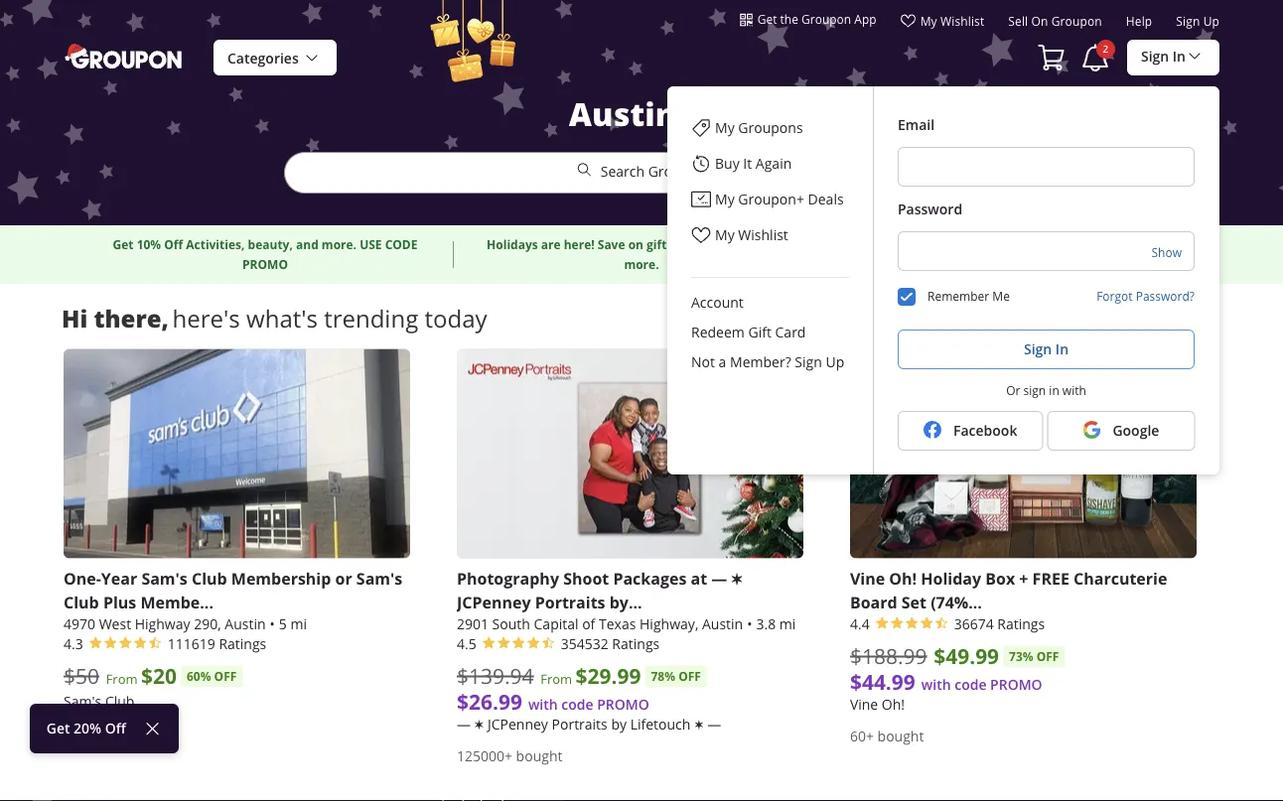 Task type: locate. For each thing, give the bounding box(es) containing it.
wishlist down my groupon+ deals link at the right top
[[739, 226, 789, 244]]

forgot password?
[[1097, 288, 1195, 304]]

mi inside photography shoot packages at — ✶ jcpenney portraits by... 2901 south capital of texas highway, austin • 3.8 mi
[[780, 615, 796, 633]]

ratings
[[998, 615, 1045, 633], [219, 635, 267, 653], [612, 635, 660, 653]]

0 horizontal spatial austin
[[225, 615, 266, 633]]

oh! up set
[[890, 568, 917, 589]]

0 vertical spatial off
[[164, 236, 183, 253]]

on for holidays are here! save on gifts, activities, flowers & more.
[[629, 236, 644, 253]]

1 horizontal spatial my wishlist
[[921, 13, 985, 29]]

0 vertical spatial get
[[758, 11, 777, 27]]

promo for $44.99
[[991, 675, 1043, 694]]

promo
[[242, 256, 288, 273], [991, 675, 1043, 694], [597, 695, 649, 714]]

groupon
[[802, 11, 852, 27], [1052, 13, 1103, 29], [648, 162, 707, 181]]

oh! up the 60+ bought
[[882, 695, 905, 714]]

4.3
[[64, 635, 83, 653]]

on left the 'gifts,'
[[629, 236, 644, 253]]

my for the leftmost 'my wishlist' link
[[715, 226, 735, 244]]

2 • from the left
[[747, 615, 753, 633]]

1 vertical spatial jcpenney
[[488, 715, 548, 734]]

1 vertical spatial code
[[562, 695, 594, 714]]

& down home
[[1066, 256, 1075, 273]]

$188.99
[[850, 643, 928, 670]]

my down buy
[[715, 190, 735, 209]]

1 horizontal spatial bought
[[516, 747, 563, 765]]

me
[[993, 288, 1010, 304]]

— inside photography shoot packages at — ✶ jcpenney portraits by... 2901 south capital of texas highway, austin • 3.8 mi
[[712, 568, 728, 589]]

1 vertical spatial up
[[826, 353, 845, 372]]

search groupon
[[601, 162, 707, 181]]

highway,
[[640, 615, 699, 633]]

up right help
[[1204, 13, 1220, 29]]

off right 73%
[[1037, 649, 1060, 666]]

sign in button up or sign in with
[[898, 330, 1195, 370]]

my wishlist left sell
[[921, 13, 985, 29]]

1 vertical spatial my wishlist link
[[668, 218, 873, 253]]

get left the 20%
[[46, 720, 70, 738]]

0 vertical spatial promo
[[242, 256, 288, 273]]

lifetouch
[[631, 715, 691, 734]]

google
[[1113, 422, 1160, 440]]

holiday
[[921, 568, 982, 589]]

sign up sign
[[1024, 340, 1052, 359]]

in
[[1050, 383, 1060, 398]]

groupon+
[[739, 190, 805, 209]]

from left $20
[[106, 671, 138, 688]]

activities,
[[186, 236, 245, 253]]

products,
[[924, 256, 980, 273]]

✶ right lifetouch
[[694, 715, 704, 734]]

• left 3.8
[[747, 615, 753, 633]]

a
[[719, 353, 727, 372]]

password
[[898, 200, 963, 218]]

groupon inside button
[[802, 11, 852, 27]]

0 horizontal spatial code
[[562, 695, 594, 714]]

1 vertical spatial my wishlist
[[715, 226, 789, 244]]

• inside photography shoot packages at — ✶ jcpenney portraits by... 2901 south capital of texas highway, austin • 3.8 mi
[[747, 615, 753, 633]]

oh! inside vine oh! holiday box + free charcuterie board set (74%...
[[890, 568, 917, 589]]

• left 5
[[270, 615, 275, 633]]

promo up by
[[597, 695, 649, 714]]

1 horizontal spatial code
[[955, 675, 987, 694]]

with right '$26.99' at the bottom
[[528, 695, 558, 714]]

1 • from the left
[[270, 615, 275, 633]]

2
[[1103, 42, 1109, 56]]

sam's up membe...
[[141, 568, 188, 589]]

0 vertical spatial club
[[192, 568, 227, 589]]

get left the the
[[758, 11, 777, 27]]

portraits left by
[[552, 715, 608, 734]]

1 vine from the top
[[850, 568, 885, 589]]

with down $49.99
[[922, 675, 951, 694]]

promo for $26.99
[[597, 695, 649, 714]]

today
[[425, 303, 488, 334]]

vine inside vine oh! holiday box + free charcuterie board set (74%...
[[850, 568, 885, 589]]

sign down help link
[[1142, 47, 1170, 66]]

or
[[1007, 383, 1021, 398]]

1 horizontal spatial my wishlist link
[[901, 13, 985, 37]]

wishlist
[[941, 13, 985, 29], [739, 226, 789, 244]]

2 vertical spatial promo
[[597, 695, 649, 714]]

more. down decor,
[[1078, 256, 1113, 273]]

0 vertical spatial my wishlist
[[921, 13, 985, 29]]

2 horizontal spatial groupon
[[1052, 13, 1103, 29]]

0 horizontal spatial •
[[270, 615, 275, 633]]

wishlist left sell
[[941, 13, 985, 29]]

0 vertical spatial code
[[955, 675, 987, 694]]

73% off
[[1010, 649, 1060, 666]]

save for more.
[[598, 236, 626, 253]]

0 horizontal spatial &
[[788, 236, 797, 253]]

box
[[986, 568, 1016, 589]]

1 horizontal spatial with
[[922, 675, 951, 694]]

78% off
[[651, 668, 701, 685]]

on up florals on the right top of the page
[[1029, 236, 1044, 253]]

activities,
[[680, 236, 737, 253]]

off right the 20%
[[105, 720, 126, 738]]

promo inside $44.99 with code promo vine oh!
[[991, 675, 1043, 694]]

0 vertical spatial up
[[1204, 13, 1220, 29]]

1 vertical spatial oh!
[[882, 695, 905, 714]]

club up 4970
[[64, 591, 99, 613]]

0 vertical spatial with
[[1063, 383, 1087, 398]]

2 vertical spatial with
[[528, 695, 558, 714]]

my groupon+ deals
[[715, 190, 844, 209]]

save
[[598, 236, 626, 253], [998, 236, 1026, 253]]

my groupons
[[715, 119, 803, 137]]

2 horizontal spatial sam's
[[357, 568, 403, 589]]

on inside holidays are here! save on gifts, activities, flowers & more.
[[629, 236, 644, 253]]

up down redeem gift card link
[[826, 353, 845, 372]]

1 mi from the left
[[291, 615, 307, 633]]

promo down 73%
[[991, 675, 1043, 694]]

60+ bought
[[850, 727, 924, 745]]

1 horizontal spatial in
[[1173, 47, 1186, 66]]

1 horizontal spatial austin
[[569, 92, 677, 136]]

Password password field
[[898, 232, 1195, 271]]

1 horizontal spatial mi
[[780, 615, 796, 633]]

jcpenney inside $26.99 with code promo — ✶ jcpenney portraits by lifetouch ✶ —
[[488, 715, 548, 734]]

with inside $44.99 with code promo vine oh!
[[922, 675, 951, 694]]

vine
[[850, 568, 885, 589], [850, 695, 879, 714]]

0 vertical spatial jcpenney
[[457, 591, 531, 613]]

save right here! on the left top of the page
[[598, 236, 626, 253]]

here's
[[172, 303, 240, 334]]

0 vertical spatial sign in
[[1142, 47, 1186, 66]]

membe...
[[141, 591, 214, 613]]

1 from from the left
[[106, 671, 138, 688]]

sign right help
[[1177, 13, 1201, 29]]

in up "in"
[[1056, 340, 1069, 359]]

1 vertical spatial in
[[1056, 340, 1069, 359]]

one-
[[64, 568, 101, 589]]

1 horizontal spatial off
[[164, 236, 183, 253]]

0 vertical spatial portraits
[[535, 591, 606, 613]]

0 horizontal spatial wishlist
[[739, 226, 789, 244]]

2 horizontal spatial ✶
[[732, 568, 743, 589]]

1 horizontal spatial up
[[1204, 13, 1220, 29]]

0 horizontal spatial promo
[[242, 256, 288, 273]]

sign
[[1177, 13, 1201, 29], [1142, 47, 1170, 66], [1024, 340, 1052, 359], [795, 353, 823, 372]]

2 from from the left
[[541, 671, 572, 688]]

0 horizontal spatial save
[[598, 236, 626, 253]]

my inside my groupon+ deals link
[[715, 190, 735, 209]]

sign in up or sign in with
[[1024, 340, 1069, 359]]

off right 78%
[[679, 668, 701, 685]]

my wishlist link down groupon+
[[668, 218, 873, 253]]

from
[[106, 671, 138, 688], [541, 671, 572, 688]]

sign in button down sign up "link"
[[1128, 39, 1220, 76]]

jcpenney
[[457, 591, 531, 613], [488, 715, 548, 734]]

ratings down texas
[[612, 635, 660, 653]]

sign
[[1024, 383, 1046, 398]]

with inside $26.99 with code promo — ✶ jcpenney portraits by lifetouch ✶ —
[[528, 695, 558, 714]]

ratings for $50
[[219, 635, 267, 653]]

1 vertical spatial &
[[1066, 256, 1075, 273]]

on
[[1032, 13, 1049, 29], [629, 236, 644, 253], [1029, 236, 1044, 253]]

categories button
[[214, 40, 337, 77]]

1 horizontal spatial more.
[[624, 256, 659, 273]]

code down $49.99
[[955, 675, 987, 694]]

1 horizontal spatial ratings
[[612, 635, 660, 653]]

code down from $29.99 at the bottom
[[562, 695, 594, 714]]

✶ inside photography shoot packages at — ✶ jcpenney portraits by... 2901 south capital of texas highway, austin • 3.8 mi
[[732, 568, 743, 589]]

0 horizontal spatial with
[[528, 695, 558, 714]]

0 vertical spatial sign in button
[[1128, 39, 1220, 76]]

Email email field
[[898, 147, 1195, 187]]

get for get 10% off activities, beauty, and more. use code promo
[[113, 236, 134, 253]]

0 horizontal spatial groupon
[[648, 162, 707, 181]]

save for travel,
[[998, 236, 1026, 253]]

portraits inside $26.99 with code promo — ✶ jcpenney portraits by lifetouch ✶ —
[[552, 715, 608, 734]]

125000+
[[457, 747, 513, 765]]

2 mi from the left
[[780, 615, 796, 633]]

1 horizontal spatial off
[[679, 668, 701, 685]]

club up 18080+ bought
[[105, 692, 135, 711]]

0 horizontal spatial sam's
[[64, 692, 102, 711]]

thanksgiving!
[[913, 236, 995, 253]]

1 horizontal spatial save
[[998, 236, 1026, 253]]

bought down $50 from $20 60% off sam's club at the bottom left
[[115, 724, 161, 743]]

1 horizontal spatial groupon
[[802, 11, 852, 27]]

jcpenney inside photography shoot packages at — ✶ jcpenney portraits by... 2901 south capital of texas highway, austin • 3.8 mi
[[457, 591, 531, 613]]

2 vertical spatial club
[[105, 692, 135, 711]]

club up membe...
[[192, 568, 227, 589]]

get for get 20% off
[[46, 720, 70, 738]]

redeem gift card link
[[668, 318, 873, 348]]

2 horizontal spatial off
[[1037, 649, 1060, 666]]

1 vertical spatial with
[[922, 675, 951, 694]]

1 vertical spatial get
[[113, 236, 134, 253]]

mi right 5
[[291, 615, 307, 633]]

groupon right the the
[[802, 11, 852, 27]]

&
[[788, 236, 797, 253], [1066, 256, 1075, 273]]

email
[[898, 115, 935, 134]]

2 vertical spatial get
[[46, 720, 70, 738]]

1 vertical spatial sign in button
[[898, 330, 1195, 370]]

austin up 111619 ratings
[[225, 615, 266, 633]]

0 horizontal spatial my wishlist link
[[668, 218, 873, 253]]

— right at
[[712, 568, 728, 589]]

1 horizontal spatial get
[[113, 236, 134, 253]]

get left 10%
[[113, 236, 134, 253]]

austin up search
[[569, 92, 677, 136]]

1 vertical spatial wishlist
[[739, 226, 789, 244]]

0 horizontal spatial up
[[826, 353, 845, 372]]

78%
[[651, 668, 676, 685]]

get
[[758, 11, 777, 27], [113, 236, 134, 253], [46, 720, 70, 738]]

— for $26.99
[[457, 715, 471, 734]]

florals
[[1025, 256, 1063, 273]]

1 horizontal spatial sign in
[[1142, 47, 1186, 66]]

jcpenney down 'photography'
[[457, 591, 531, 613]]

1 horizontal spatial ✶
[[694, 715, 704, 734]]

1 vertical spatial portraits
[[552, 715, 608, 734]]

austin inside photography shoot packages at — ✶ jcpenney portraits by... 2901 south capital of texas highway, austin • 3.8 mi
[[702, 615, 743, 633]]

ratings down 290,
[[219, 635, 267, 653]]

get 10% off activities, beauty, and more. use code promo
[[113, 236, 418, 273]]

0 horizontal spatial more.
[[322, 236, 357, 253]]

2 horizontal spatial more.
[[1078, 256, 1113, 273]]

portraits for $26.99
[[552, 715, 608, 734]]

sign up link
[[1177, 13, 1220, 37]]

2 vine from the top
[[850, 695, 879, 714]]

with right "in"
[[1063, 383, 1087, 398]]

sam's down $50
[[64, 692, 102, 711]]

bought right "60+"
[[878, 727, 924, 745]]

off inside $50 from $20 60% off sam's club
[[214, 668, 237, 685]]

Search Groupon search field
[[284, 152, 1000, 194]]

vine inside $44.99 with code promo vine oh!
[[850, 695, 879, 714]]

0 horizontal spatial in
[[1056, 340, 1069, 359]]

get inside button
[[758, 11, 777, 27]]

promo inside $26.99 with code promo — ✶ jcpenney portraits by lifetouch ✶ —
[[597, 695, 649, 714]]

& inside holidays are here! save on gifts, activities, flowers & more.
[[788, 236, 797, 253]]

2 horizontal spatial promo
[[991, 675, 1043, 694]]

2 horizontal spatial austin
[[702, 615, 743, 633]]

save up travel,
[[998, 236, 1026, 253]]

portraits inside photography shoot packages at — ✶ jcpenney portraits by... 2901 south capital of texas highway, austin • 3.8 mi
[[535, 591, 606, 613]]

save inside prep for thanksgiving! save on home decor, cleaning products, travel, florals & more.
[[998, 236, 1026, 253]]

1 vertical spatial vine
[[850, 695, 879, 714]]

vine oh! holiday box + free charcuterie board set (74%...
[[850, 568, 1168, 613]]

0 vertical spatial in
[[1173, 47, 1186, 66]]

in down sign up "link"
[[1173, 47, 1186, 66]]

get inside get 10% off activities, beauty, and more. use code promo
[[113, 236, 134, 253]]

west
[[99, 615, 131, 633]]

0 horizontal spatial get
[[46, 720, 70, 738]]

vine up board
[[850, 568, 885, 589]]

my wishlist link
[[901, 13, 985, 37], [668, 218, 873, 253]]

redeem
[[692, 323, 745, 342]]

my wishlist down my groupon+ deals link at the right top
[[715, 226, 789, 244]]

portraits for photography
[[535, 591, 606, 613]]

✶ up 125000+
[[475, 715, 484, 734]]

code
[[955, 675, 987, 694], [562, 695, 594, 714]]

1 horizontal spatial promo
[[597, 695, 649, 714]]

1 horizontal spatial &
[[1066, 256, 1075, 273]]

— up 125000+
[[457, 715, 471, 734]]

more. left use
[[322, 236, 357, 253]]

1 vertical spatial sign in
[[1024, 340, 1069, 359]]

my up buy
[[715, 119, 735, 137]]

austin inside one-year sam's club membership or sam's club plus membe... 4970 west highway 290, austin • 5 mi
[[225, 615, 266, 633]]

groupon up 2 unread items "element"
[[1052, 13, 1103, 29]]

holidays are here! save on gifts, activities, flowers & more. link
[[478, 235, 806, 275]]

groupon left buy
[[648, 162, 707, 181]]

groupon inside sell on groupon "link"
[[1052, 13, 1103, 29]]

1 vertical spatial club
[[64, 591, 99, 613]]

plus
[[103, 591, 136, 613]]

0 vertical spatial wishlist
[[941, 13, 985, 29]]

promo inside get 10% off activities, beauty, and more. use code promo
[[242, 256, 288, 273]]

my inside my groupons link
[[715, 119, 735, 137]]

my wishlist link left sell
[[901, 13, 985, 37]]

mi right 3.8
[[780, 615, 796, 633]]

groupon for on
[[1052, 13, 1103, 29]]

from down "354532"
[[541, 671, 572, 688]]

code for $44.99
[[955, 675, 987, 694]]

1 save from the left
[[598, 236, 626, 253]]

1 horizontal spatial from
[[541, 671, 572, 688]]

1 horizontal spatial club
[[105, 692, 135, 711]]

0 horizontal spatial ✶
[[475, 715, 484, 734]]

there,
[[94, 302, 169, 334]]

off right the 60%
[[214, 668, 237, 685]]

account link
[[668, 288, 873, 318]]

more. inside get 10% off activities, beauty, and more. use code promo
[[322, 236, 357, 253]]

0 horizontal spatial off
[[214, 668, 237, 685]]

forgot
[[1097, 288, 1133, 304]]

0 vertical spatial oh!
[[890, 568, 917, 589]]

vine up "60+"
[[850, 695, 879, 714]]

354532 ratings
[[561, 635, 660, 653]]

code inside $44.99 with code promo vine oh!
[[955, 675, 987, 694]]

2 save from the left
[[998, 236, 1026, 253]]

on inside prep for thanksgiving! save on home decor, cleaning products, travel, florals & more.
[[1029, 236, 1044, 253]]

2 button
[[1080, 40, 1116, 76]]

off right 10%
[[164, 236, 183, 253]]

0 horizontal spatial from
[[106, 671, 138, 688]]

sign in down help link
[[1142, 47, 1186, 66]]

photography
[[457, 568, 559, 589]]

0 horizontal spatial club
[[64, 591, 99, 613]]

60+
[[850, 727, 874, 745]]

2 horizontal spatial get
[[758, 11, 777, 27]]

sign inside "link"
[[1177, 13, 1201, 29]]

& right flowers
[[788, 236, 797, 253]]

promo down beauty,
[[242, 256, 288, 273]]

bought right 125000+
[[516, 747, 563, 765]]

0 vertical spatial vine
[[850, 568, 885, 589]]

off inside get 10% off activities, beauty, and more. use code promo
[[164, 236, 183, 253]]

austin left 3.8
[[702, 615, 743, 633]]

portraits up capital
[[535, 591, 606, 613]]

2 horizontal spatial bought
[[878, 727, 924, 745]]

0 horizontal spatial ratings
[[219, 635, 267, 653]]

0 vertical spatial &
[[788, 236, 797, 253]]

0 horizontal spatial mi
[[291, 615, 307, 633]]

✶ right at
[[732, 568, 743, 589]]

sam's right the or
[[357, 568, 403, 589]]

ratings up 73%
[[998, 615, 1045, 633]]

holidays
[[487, 236, 538, 253]]

code inside $26.99 with code promo — ✶ jcpenney portraits by lifetouch ✶ —
[[562, 695, 594, 714]]

1 vertical spatial promo
[[991, 675, 1043, 694]]

account
[[692, 294, 744, 312]]

more. down the 'gifts,'
[[624, 256, 659, 273]]

mi
[[291, 615, 307, 633], [780, 615, 796, 633]]

jcpenney up 125000+ bought
[[488, 715, 548, 734]]

on right sell
[[1032, 13, 1049, 29]]

save inside holidays are here! save on gifts, activities, flowers & more.
[[598, 236, 626, 253]]

my left flowers
[[715, 226, 735, 244]]

0 horizontal spatial off
[[105, 720, 126, 738]]



Task type: vqa. For each thing, say whether or not it's contained in the screenshot.
bought to the right
yes



Task type: describe. For each thing, give the bounding box(es) containing it.
from $29.99
[[541, 662, 641, 691]]

& inside prep for thanksgiving! save on home decor, cleaning products, travel, florals & more.
[[1066, 256, 1075, 273]]

forgot password? link
[[1097, 288, 1195, 304]]

membership
[[231, 568, 331, 589]]

more. inside holidays are here! save on gifts, activities, flowers & more.
[[624, 256, 659, 273]]

buy it again link
[[668, 146, 873, 182]]

20%
[[74, 720, 101, 738]]

1 horizontal spatial sam's
[[141, 568, 188, 589]]

4970
[[64, 615, 95, 633]]

off for $44.99
[[1037, 649, 1060, 666]]

use
[[360, 236, 382, 253]]

code
[[385, 236, 418, 253]]

on inside "link"
[[1032, 13, 1049, 29]]

4.4
[[850, 615, 870, 633]]

are
[[541, 236, 561, 253]]

app
[[855, 11, 877, 27]]

4.5
[[457, 635, 477, 653]]

with for $44.99
[[922, 675, 951, 694]]

member?
[[730, 353, 792, 372]]

sign down card
[[795, 353, 823, 372]]

from inside $50 from $20 60% off sam's club
[[106, 671, 138, 688]]

categories
[[228, 49, 299, 68]]

up inside "link"
[[1204, 13, 1220, 29]]

jcpenney for 2901 south capital of texas highway, austin
[[457, 591, 531, 613]]

show
[[1152, 244, 1182, 260]]

mi inside one-year sam's club membership or sam's club plus membe... 4970 west highway 290, austin • 5 mi
[[291, 615, 307, 633]]

with for $26.99
[[528, 695, 558, 714]]

south
[[492, 615, 530, 633]]

1 horizontal spatial wishlist
[[941, 13, 985, 29]]

off for 20%
[[105, 720, 126, 738]]

get for get the groupon app
[[758, 11, 777, 27]]

for
[[893, 236, 910, 253]]

60%
[[187, 668, 211, 685]]

remember me
[[928, 288, 1010, 304]]

ratings for $139.94
[[612, 635, 660, 653]]

125000+ bought
[[457, 747, 563, 765]]

by...
[[610, 591, 642, 613]]

18080+
[[64, 724, 111, 743]]

buy
[[715, 155, 740, 173]]

prep
[[862, 236, 890, 253]]

club inside $50 from $20 60% off sam's club
[[105, 692, 135, 711]]

my for my groupons link
[[715, 119, 735, 137]]

$29.99
[[576, 662, 641, 691]]

redeem gift card
[[692, 323, 806, 342]]

$49.99
[[934, 642, 1000, 671]]

texas
[[599, 615, 636, 633]]

$20
[[141, 662, 177, 691]]

groupon image
[[64, 42, 186, 70]]

on for prep for thanksgiving! save on home decor, cleaning products, travel, florals & more.
[[1029, 236, 1044, 253]]

not a member? sign up link
[[668, 348, 873, 378]]

2 horizontal spatial club
[[192, 568, 227, 589]]

✶ for $26.99
[[475, 715, 484, 734]]

jcpenney for $26.99
[[488, 715, 548, 734]]

off for 10%
[[164, 236, 183, 253]]

search
[[601, 162, 645, 181]]

cleaning
[[1125, 236, 1175, 253]]

73%
[[1010, 649, 1034, 666]]

of
[[582, 615, 596, 633]]

Search Groupon search field
[[284, 92, 1000, 226]]

2 button
[[1080, 40, 1116, 76]]

0 vertical spatial my wishlist link
[[901, 13, 985, 37]]

groupon for the
[[802, 11, 852, 27]]

bought for $44.99
[[878, 727, 924, 745]]

2 horizontal spatial ratings
[[998, 615, 1045, 633]]

groupons
[[739, 119, 803, 137]]

travel,
[[983, 256, 1022, 273]]

my for my groupon+ deals link at the right top
[[715, 190, 735, 209]]

gift
[[749, 323, 772, 342]]

bought for $26.99
[[516, 747, 563, 765]]

0 horizontal spatial bought
[[115, 724, 161, 743]]

and
[[296, 236, 319, 253]]

not
[[692, 353, 715, 372]]

111619 ratings
[[168, 635, 267, 653]]

austin inside button
[[569, 92, 677, 136]]

facebook
[[954, 422, 1018, 440]]

18080+ bought
[[64, 724, 161, 743]]

2 horizontal spatial with
[[1063, 383, 1087, 398]]

here!
[[564, 236, 595, 253]]

oh! inside $44.99 with code promo vine oh!
[[882, 695, 905, 714]]

the
[[781, 11, 799, 27]]

0 horizontal spatial sign in
[[1024, 340, 1069, 359]]

shoot
[[564, 568, 609, 589]]

10%
[[137, 236, 161, 253]]

not a member? sign up
[[692, 353, 845, 372]]

what's
[[246, 303, 318, 334]]

36674 ratings
[[954, 615, 1045, 633]]

trending
[[324, 303, 419, 334]]

sign up
[[1177, 13, 1220, 29]]

it
[[744, 155, 752, 173]]

2 unread items element
[[1097, 40, 1116, 59]]

prep for thanksgiving! save on home decor, cleaning products, travel, florals & more. link
[[854, 235, 1182, 275]]

help
[[1127, 13, 1153, 29]]

sam's inside $50 from $20 60% off sam's club
[[64, 692, 102, 711]]

set
[[902, 591, 927, 613]]

off for $26.99
[[679, 668, 701, 685]]

— for 2901 south capital of texas highway, austin
[[712, 568, 728, 589]]

✶ for 2901 south capital of texas highway, austin
[[732, 568, 743, 589]]

year
[[101, 568, 137, 589]]

groupon inside search groupon search box
[[648, 162, 707, 181]]

2901
[[457, 615, 489, 633]]

• inside one-year sam's club membership or sam's club plus membe... 4970 west highway 290, austin • 5 mi
[[270, 615, 275, 633]]

password?
[[1136, 288, 1195, 304]]

— right lifetouch
[[708, 715, 722, 734]]

gifts,
[[647, 236, 676, 253]]

from inside from $29.99
[[541, 671, 572, 688]]

$50
[[64, 663, 99, 690]]

by
[[611, 715, 627, 734]]

get 20% off
[[46, 720, 126, 738]]

my right app
[[921, 13, 938, 29]]

sell on groupon link
[[1009, 13, 1103, 37]]

photography shoot packages at — ✶ jcpenney portraits by... 2901 south capital of texas highway, austin • 3.8 mi
[[457, 568, 796, 633]]

capital
[[534, 615, 579, 633]]

0 horizontal spatial my wishlist
[[715, 226, 789, 244]]

packages
[[613, 568, 687, 589]]

$139.94
[[457, 663, 534, 690]]

111619
[[168, 635, 215, 653]]

my groupon+ deals link
[[668, 182, 873, 218]]

sell on groupon
[[1009, 13, 1103, 29]]

google button
[[1048, 411, 1196, 451]]

more. inside prep for thanksgiving! save on home decor, cleaning products, travel, florals & more.
[[1078, 256, 1113, 273]]

holidays are here! save on gifts, activities, flowers & more.
[[487, 236, 797, 273]]

home
[[1047, 236, 1081, 253]]

beauty,
[[248, 236, 293, 253]]

$26.99
[[457, 687, 523, 716]]

one-year sam's club membership or sam's club plus membe... 4970 west highway 290, austin • 5 mi
[[64, 568, 403, 633]]

buy it again
[[715, 155, 792, 173]]

deals
[[808, 190, 844, 209]]

$44.99 with code promo vine oh!
[[850, 667, 1043, 714]]

code for $26.99
[[562, 695, 594, 714]]



